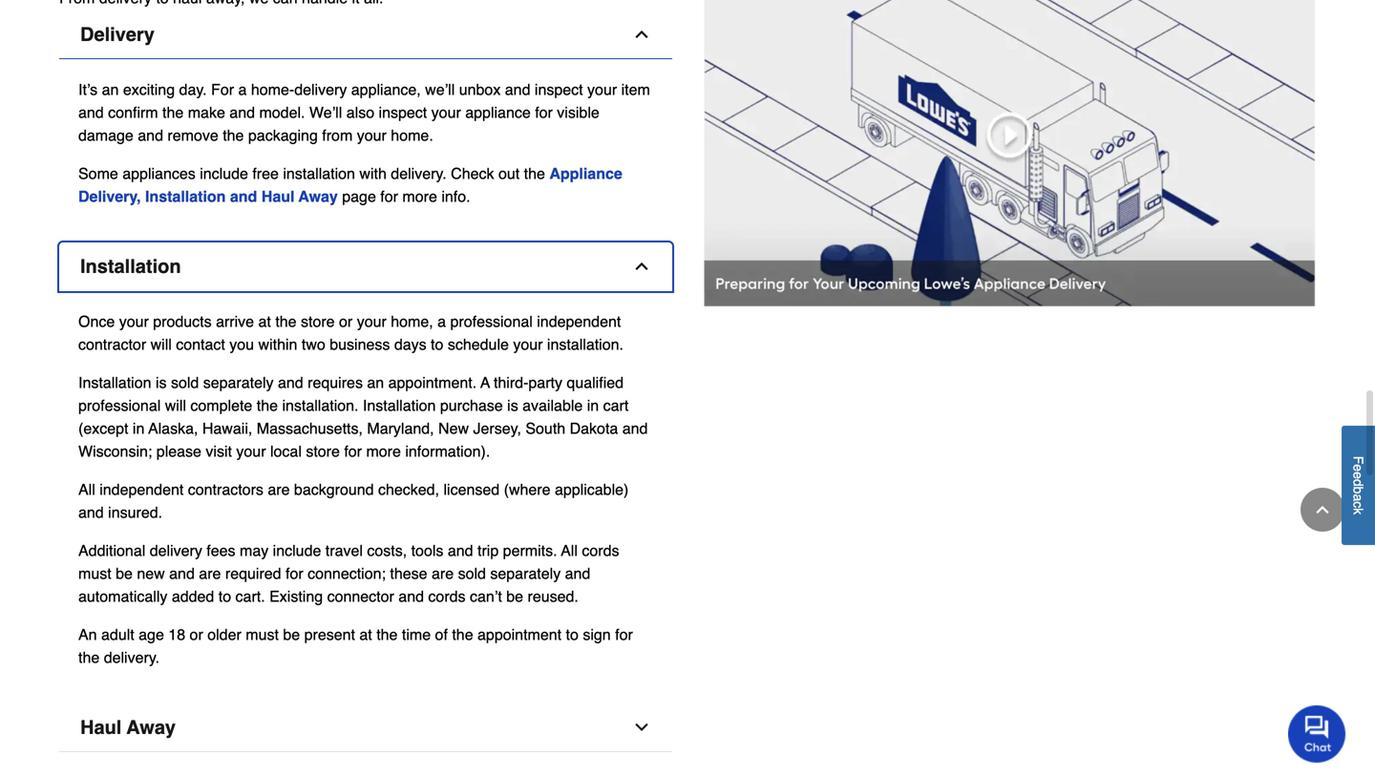 Task type: describe. For each thing, give the bounding box(es) containing it.
confirm
[[108, 104, 158, 121]]

additional delivery fees may include travel costs, tools and trip permits. all cords must be new and are required for connection; these are sold separately and automatically added to cart. existing connector and cords can't be reused.
[[78, 542, 619, 606]]

2 e from the top
[[1351, 472, 1366, 479]]

your down we'll
[[431, 104, 461, 121]]

all inside all independent contractors are background checked, licensed (where applicable) and insured.
[[78, 481, 95, 499]]

cart.
[[235, 588, 265, 606]]

c
[[1351, 501, 1366, 508]]

age
[[139, 626, 164, 644]]

your inside installation is sold separately and requires an appointment. a third-party qualified professional will complete the installation. installation purchase is available in cart (except in alaska, hawaii, massachusetts, maryland, new jersey, south dakota and wisconsin; please visit your local store for more information).
[[236, 443, 266, 460]]

automatically
[[78, 588, 167, 606]]

delivery
[[80, 24, 155, 46]]

an
[[78, 626, 97, 644]]

once your products arrive at the store or your home, a professional independent contractor will contact you within two business days to schedule your installation.
[[78, 313, 624, 353]]

contractors
[[188, 481, 263, 499]]

and down it's
[[78, 104, 104, 121]]

your down also
[[357, 127, 387, 144]]

2 horizontal spatial be
[[506, 588, 523, 606]]

haul away
[[80, 717, 176, 739]]

installation is sold separately and requires an appointment. a third-party qualified professional will complete the installation. installation purchase is available in cart (except in alaska, hawaii, massachusetts, maryland, new jersey, south dakota and wisconsin; please visit your local store for more information).
[[78, 374, 648, 460]]

the inside installation is sold separately and requires an appointment. a third-party qualified professional will complete the installation. installation purchase is available in cart (except in alaska, hawaii, massachusetts, maryland, new jersey, south dakota and wisconsin; please visit your local store for more information).
[[257, 397, 278, 415]]

a for d
[[1351, 494, 1366, 501]]

days
[[394, 336, 426, 353]]

(where
[[504, 481, 551, 499]]

appointment.
[[388, 374, 477, 392]]

trip
[[477, 542, 499, 560]]

will inside installation is sold separately and requires an appointment. a third-party qualified professional will complete the installation. installation purchase is available in cart (except in alaska, hawaii, massachusetts, maryland, new jersey, south dakota and wisconsin; please visit your local store for more information).
[[165, 397, 186, 415]]

adult
[[101, 626, 134, 644]]

of
[[435, 626, 448, 644]]

installation down contractor at the left of page
[[78, 374, 151, 392]]

your up contractor at the left of page
[[119, 313, 149, 331]]

and up appliance at the top of page
[[505, 81, 530, 99]]

qualified
[[567, 374, 624, 392]]

arrive
[[216, 313, 254, 331]]

and down cart at the bottom of page
[[622, 420, 648, 438]]

available
[[522, 397, 583, 415]]

once
[[78, 313, 115, 331]]

alaska,
[[148, 420, 198, 438]]

products
[[153, 313, 212, 331]]

1 e from the top
[[1351, 464, 1366, 472]]

appliances
[[122, 165, 196, 183]]

and down for
[[229, 104, 255, 121]]

d
[[1351, 479, 1366, 487]]

we'll
[[425, 81, 455, 99]]

0 horizontal spatial is
[[156, 374, 167, 392]]

(except
[[78, 420, 128, 438]]

jersey,
[[473, 420, 521, 438]]

free
[[252, 165, 279, 183]]

1 horizontal spatial is
[[507, 397, 518, 415]]

visible
[[557, 104, 599, 121]]

and inside all independent contractors are background checked, licensed (where applicable) and insured.
[[78, 504, 104, 522]]

page for more info.
[[338, 188, 470, 205]]

the inside once your products arrive at the store or your home, a professional independent contractor will contact you within two business days to schedule your installation.
[[275, 313, 297, 331]]

more inside installation is sold separately and requires an appointment. a third-party qualified professional will complete the installation. installation purchase is available in cart (except in alaska, hawaii, massachusetts, maryland, new jersey, south dakota and wisconsin; please visit your local store for more information).
[[366, 443, 401, 460]]

0 horizontal spatial in
[[133, 420, 145, 438]]

with
[[359, 165, 387, 183]]

visit
[[206, 443, 232, 460]]

the left time
[[376, 626, 398, 644]]

home,
[[391, 313, 433, 331]]

can't
[[470, 588, 502, 606]]

0 vertical spatial more
[[402, 188, 437, 205]]

k
[[1351, 508, 1366, 515]]

0 horizontal spatial are
[[199, 565, 221, 583]]

installation inside appliance delivery, installation and haul away
[[145, 188, 226, 205]]

haul away button
[[59, 704, 672, 753]]

to inside once your products arrive at the store or your home, a professional independent contractor will contact you within two business days to schedule your installation.
[[431, 336, 443, 353]]

18
[[168, 626, 185, 644]]

these
[[390, 565, 427, 583]]

requires
[[308, 374, 363, 392]]

make
[[188, 104, 225, 121]]

a
[[480, 374, 490, 392]]

contact
[[176, 336, 225, 353]]

appliance
[[465, 104, 531, 121]]

appliance
[[549, 165, 622, 183]]

background
[[294, 481, 374, 499]]

contractor
[[78, 336, 146, 353]]

delivery. inside the an adult age 18 or older must be present at the time of the appointment to sign for the delivery.
[[104, 649, 160, 667]]

hawaii,
[[202, 420, 252, 438]]

a inside once your products arrive at the store or your home, a professional independent contractor will contact you within two business days to schedule your installation.
[[438, 313, 446, 331]]

local
[[270, 443, 302, 460]]

for inside it's an exciting day. for a home-delivery appliance, we'll unbox and inspect your item and confirm the make and model. we'll also inspect your appliance for visible damage and remove the packaging from your home.
[[535, 104, 553, 121]]

away inside appliance delivery, installation and haul away
[[298, 188, 338, 205]]

it's an exciting day. for a home-delivery appliance, we'll unbox and inspect your item and confirm the make and model. we'll also inspect your appliance for visible damage and remove the packaging from your home.
[[78, 81, 650, 144]]

will inside once your products arrive at the store or your home, a professional independent contractor will contact you within two business days to schedule your installation.
[[150, 336, 172, 353]]

the down the day. on the left of the page
[[162, 104, 184, 121]]

installation up maryland,
[[363, 397, 436, 415]]

day.
[[179, 81, 207, 99]]

to inside the 'additional delivery fees may include travel costs, tools and trip permits. all cords must be new and are required for connection; these are sold separately and automatically added to cart. existing connector and cords can't be reused.'
[[218, 588, 231, 606]]

b
[[1351, 487, 1366, 494]]

exciting
[[123, 81, 175, 99]]

from
[[322, 127, 353, 144]]

present
[[304, 626, 355, 644]]

0 vertical spatial include
[[200, 165, 248, 183]]

store inside installation is sold separately and requires an appointment. a third-party qualified professional will complete the installation. installation purchase is available in cart (except in alaska, hawaii, massachusetts, maryland, new jersey, south dakota and wisconsin; please visit your local store for more information).
[[306, 443, 340, 460]]

independent inside all independent contractors are background checked, licensed (where applicable) and insured.
[[100, 481, 184, 499]]

cart
[[603, 397, 629, 415]]

1 horizontal spatial delivery.
[[391, 165, 447, 183]]

page
[[342, 188, 376, 205]]

remove
[[168, 127, 218, 144]]

installation button
[[59, 243, 672, 291]]

all independent contractors are background checked, licensed (where applicable) and insured.
[[78, 481, 629, 522]]

0 vertical spatial in
[[587, 397, 599, 415]]

0 horizontal spatial be
[[116, 565, 133, 583]]

an inside it's an exciting day. for a home-delivery appliance, we'll unbox and inspect your item and confirm the make and model. we'll also inspect your appliance for visible damage and remove the packaging from your home.
[[102, 81, 119, 99]]

delivery button
[[59, 11, 672, 59]]

connection;
[[308, 565, 386, 583]]

0 vertical spatial cords
[[582, 542, 619, 560]]

and up added
[[169, 565, 195, 583]]

added
[[172, 588, 214, 606]]

installation inside button
[[80, 256, 181, 278]]

damage
[[78, 127, 134, 144]]

please
[[156, 443, 201, 460]]

for inside the an adult age 18 or older must be present at the time of the appointment to sign for the delivery.
[[615, 626, 633, 644]]

chevron up image
[[632, 257, 651, 276]]

info.
[[441, 188, 470, 205]]

check
[[451, 165, 494, 183]]

we'll
[[309, 104, 342, 121]]

your up visible
[[587, 81, 617, 99]]



Task type: locate. For each thing, give the bounding box(es) containing it.
1 vertical spatial installation.
[[282, 397, 359, 415]]

f
[[1351, 456, 1366, 464]]

1 horizontal spatial chevron up image
[[1313, 500, 1332, 519]]

an adult age 18 or older must be present at the time of the appointment to sign for the delivery.
[[78, 626, 633, 667]]

1 horizontal spatial installation.
[[547, 336, 624, 353]]

installation. up massachusetts,
[[282, 397, 359, 415]]

installation.
[[547, 336, 624, 353], [282, 397, 359, 415]]

a for day.
[[238, 81, 247, 99]]

an right it's
[[102, 81, 119, 99]]

will down products
[[150, 336, 172, 353]]

wisconsin;
[[78, 443, 152, 460]]

the down make on the left of page
[[223, 127, 244, 144]]

applicable)
[[555, 481, 629, 499]]

0 horizontal spatial independent
[[100, 481, 184, 499]]

1 horizontal spatial in
[[587, 397, 599, 415]]

maryland,
[[367, 420, 434, 438]]

a inside it's an exciting day. for a home-delivery appliance, we'll unbox and inspect your item and confirm the make and model. we'll also inspect your appliance for visible damage and remove the packaging from your home.
[[238, 81, 247, 99]]

chevron down image
[[632, 718, 651, 737]]

are down fees
[[199, 565, 221, 583]]

schedule
[[448, 336, 509, 353]]

will up alaska,
[[165, 397, 186, 415]]

1 vertical spatial separately
[[490, 565, 561, 583]]

to
[[431, 336, 443, 353], [218, 588, 231, 606], [566, 626, 579, 644]]

2 vertical spatial be
[[283, 626, 300, 644]]

for right sign
[[615, 626, 633, 644]]

delivery. down adult
[[104, 649, 160, 667]]

or up business
[[339, 313, 353, 331]]

and left trip
[[448, 542, 473, 560]]

a up k
[[1351, 494, 1366, 501]]

store inside once your products arrive at the store or your home, a professional independent contractor will contact you within two business days to schedule your installation.
[[301, 313, 335, 331]]

all down "wisconsin;"
[[78, 481, 95, 499]]

professional
[[450, 313, 533, 331], [78, 397, 161, 415]]

1 horizontal spatial be
[[283, 626, 300, 644]]

new
[[137, 565, 165, 583]]

independent inside once your products arrive at the store or your home, a professional independent contractor will contact you within two business days to schedule your installation.
[[537, 313, 621, 331]]

1 vertical spatial in
[[133, 420, 145, 438]]

the up within
[[275, 313, 297, 331]]

the down an
[[78, 649, 100, 667]]

0 horizontal spatial to
[[218, 588, 231, 606]]

to left sign
[[566, 626, 579, 644]]

to left cart.
[[218, 588, 231, 606]]

installation. inside once your products arrive at the store or your home, a professional independent contractor will contact you within two business days to schedule your installation.
[[547, 336, 624, 353]]

inspect up home.
[[379, 104, 427, 121]]

0 vertical spatial to
[[431, 336, 443, 353]]

0 horizontal spatial professional
[[78, 397, 161, 415]]

cords
[[582, 542, 619, 560], [428, 588, 466, 606]]

more left info.
[[402, 188, 437, 205]]

chevron up image up item
[[632, 25, 651, 44]]

1 vertical spatial away
[[127, 717, 176, 739]]

include
[[200, 165, 248, 183], [273, 542, 321, 560]]

in
[[587, 397, 599, 415], [133, 420, 145, 438]]

your right visit
[[236, 443, 266, 460]]

1 horizontal spatial away
[[298, 188, 338, 205]]

0 horizontal spatial delivery
[[150, 542, 202, 560]]

1 vertical spatial delivery.
[[104, 649, 160, 667]]

must right older
[[246, 626, 279, 644]]

you
[[229, 336, 254, 353]]

a right home,
[[438, 313, 446, 331]]

must inside the an adult age 18 or older must be present at the time of the appointment to sign for the delivery.
[[246, 626, 279, 644]]

store
[[301, 313, 335, 331], [306, 443, 340, 460]]

packaging
[[248, 127, 318, 144]]

purchase
[[440, 397, 503, 415]]

older
[[207, 626, 241, 644]]

1 vertical spatial inspect
[[379, 104, 427, 121]]

be inside the an adult age 18 or older must be present at the time of the appointment to sign for the delivery.
[[283, 626, 300, 644]]

separately down permits.
[[490, 565, 561, 583]]

all inside the 'additional delivery fees may include travel costs, tools and trip permits. all cords must be new and are required for connection; these are sold separately and automatically added to cart. existing connector and cords can't be reused.'
[[561, 542, 578, 560]]

0 vertical spatial an
[[102, 81, 119, 99]]

a video describing appliance delivery and steps you can take to help ensure a seamless delivery. image
[[703, 0, 1316, 306]]

appliance,
[[351, 81, 421, 99]]

0 horizontal spatial chevron up image
[[632, 25, 651, 44]]

in up "wisconsin;"
[[133, 420, 145, 438]]

1 horizontal spatial more
[[402, 188, 437, 205]]

some
[[78, 165, 118, 183]]

0 horizontal spatial must
[[78, 565, 111, 583]]

licensed
[[444, 481, 500, 499]]

for up existing
[[286, 565, 303, 583]]

and inside appliance delivery, installation and haul away
[[230, 188, 257, 205]]

to inside the an adult age 18 or older must be present at the time of the appointment to sign for the delivery.
[[566, 626, 579, 644]]

0 horizontal spatial at
[[258, 313, 271, 331]]

at right the present
[[359, 626, 372, 644]]

or
[[339, 313, 353, 331], [190, 626, 203, 644]]

for up background
[[344, 443, 362, 460]]

0 vertical spatial separately
[[203, 374, 274, 392]]

0 vertical spatial at
[[258, 313, 271, 331]]

1 vertical spatial independent
[[100, 481, 184, 499]]

your up business
[[357, 313, 387, 331]]

0 vertical spatial or
[[339, 313, 353, 331]]

haul down free
[[261, 188, 295, 205]]

1 horizontal spatial must
[[246, 626, 279, 644]]

two
[[302, 336, 325, 353]]

0 horizontal spatial include
[[200, 165, 248, 183]]

for down with
[[380, 188, 398, 205]]

and
[[505, 81, 530, 99], [78, 104, 104, 121], [229, 104, 255, 121], [138, 127, 163, 144], [230, 188, 257, 205], [278, 374, 303, 392], [622, 420, 648, 438], [78, 504, 104, 522], [448, 542, 473, 560], [169, 565, 195, 583], [565, 565, 590, 583], [398, 588, 424, 606]]

haul inside haul away button
[[80, 717, 122, 739]]

professional inside installation is sold separately and requires an appointment. a third-party qualified professional will complete the installation. installation purchase is available in cart (except in alaska, hawaii, massachusetts, maryland, new jersey, south dakota and wisconsin; please visit your local store for more information).
[[78, 397, 161, 415]]

2 horizontal spatial are
[[432, 565, 454, 583]]

0 horizontal spatial a
[[238, 81, 247, 99]]

haul inside appliance delivery, installation and haul away
[[261, 188, 295, 205]]

1 horizontal spatial sold
[[458, 565, 486, 583]]

1 horizontal spatial professional
[[450, 313, 533, 331]]

be right the can't
[[506, 588, 523, 606]]

for inside installation is sold separately and requires an appointment. a third-party qualified professional will complete the installation. installation purchase is available in cart (except in alaska, hawaii, massachusetts, maryland, new jersey, south dakota and wisconsin; please visit your local store for more information).
[[344, 443, 362, 460]]

appliance delivery, installation and haul away
[[78, 165, 622, 205]]

0 horizontal spatial installation.
[[282, 397, 359, 415]]

1 vertical spatial to
[[218, 588, 231, 606]]

0 vertical spatial is
[[156, 374, 167, 392]]

an right the 'requires'
[[367, 374, 384, 392]]

1 vertical spatial a
[[438, 313, 446, 331]]

1 horizontal spatial inspect
[[535, 81, 583, 99]]

and up reused.
[[565, 565, 590, 583]]

separately inside the 'additional delivery fees may include travel costs, tools and trip permits. all cords must be new and are required for connection; these are sold separately and automatically added to cart. existing connector and cords can't be reused.'
[[490, 565, 561, 583]]

chevron up image inside scroll to top element
[[1313, 500, 1332, 519]]

away inside button
[[127, 717, 176, 739]]

are down tools
[[432, 565, 454, 583]]

1 horizontal spatial delivery
[[294, 81, 347, 99]]

1 horizontal spatial or
[[339, 313, 353, 331]]

e up d
[[1351, 464, 1366, 472]]

1 horizontal spatial independent
[[537, 313, 621, 331]]

0 vertical spatial delivery
[[294, 81, 347, 99]]

unbox
[[459, 81, 501, 99]]

is
[[156, 374, 167, 392], [507, 397, 518, 415]]

to right the days
[[431, 336, 443, 353]]

0 vertical spatial inspect
[[535, 81, 583, 99]]

installation
[[283, 165, 355, 183]]

2 vertical spatial a
[[1351, 494, 1366, 501]]

and down within
[[278, 374, 303, 392]]

independent
[[537, 313, 621, 331], [100, 481, 184, 499]]

0 horizontal spatial haul
[[80, 717, 122, 739]]

massachusetts,
[[257, 420, 363, 438]]

permits.
[[503, 542, 557, 560]]

or inside once your products arrive at the store or your home, a professional independent contractor will contact you within two business days to schedule your installation.
[[339, 313, 353, 331]]

all right permits.
[[561, 542, 578, 560]]

insured.
[[108, 504, 162, 522]]

a right for
[[238, 81, 247, 99]]

south
[[526, 420, 565, 438]]

out
[[498, 165, 520, 183]]

more down maryland,
[[366, 443, 401, 460]]

1 horizontal spatial all
[[561, 542, 578, 560]]

independent up qualified
[[537, 313, 621, 331]]

independent up insured.
[[100, 481, 184, 499]]

delivery up new
[[150, 542, 202, 560]]

1 vertical spatial delivery
[[150, 542, 202, 560]]

more
[[402, 188, 437, 205], [366, 443, 401, 460]]

1 vertical spatial will
[[165, 397, 186, 415]]

home-
[[251, 81, 294, 99]]

1 vertical spatial professional
[[78, 397, 161, 415]]

include inside the 'additional delivery fees may include travel costs, tools and trip permits. all cords must be new and are required for connection; these are sold separately and automatically added to cart. existing connector and cords can't be reused.'
[[273, 542, 321, 560]]

delivery up we'll
[[294, 81, 347, 99]]

away down installation
[[298, 188, 338, 205]]

the right of
[[452, 626, 473, 644]]

0 vertical spatial installation.
[[547, 336, 624, 353]]

installation down appliances on the left of the page
[[145, 188, 226, 205]]

travel
[[325, 542, 363, 560]]

f e e d b a c k
[[1351, 456, 1366, 515]]

a inside button
[[1351, 494, 1366, 501]]

0 vertical spatial a
[[238, 81, 247, 99]]

connector
[[327, 588, 394, 606]]

0 vertical spatial chevron up image
[[632, 25, 651, 44]]

the right complete in the left of the page
[[257, 397, 278, 415]]

1 vertical spatial or
[[190, 626, 203, 644]]

be up automatically
[[116, 565, 133, 583]]

business
[[330, 336, 390, 353]]

1 vertical spatial sold
[[458, 565, 486, 583]]

and down free
[[230, 188, 257, 205]]

1 vertical spatial haul
[[80, 717, 122, 739]]

0 vertical spatial haul
[[261, 188, 295, 205]]

0 vertical spatial professional
[[450, 313, 533, 331]]

scroll to top element
[[1301, 488, 1345, 532]]

an inside installation is sold separately and requires an appointment. a third-party qualified professional will complete the installation. installation purchase is available in cart (except in alaska, hawaii, massachusetts, maryland, new jersey, south dakota and wisconsin; please visit your local store for more information).
[[367, 374, 384, 392]]

fees
[[207, 542, 235, 560]]

1 vertical spatial all
[[561, 542, 578, 560]]

professional up schedule
[[450, 313, 533, 331]]

for left visible
[[535, 104, 553, 121]]

0 horizontal spatial an
[[102, 81, 119, 99]]

delivery. up page for more info.
[[391, 165, 447, 183]]

reused.
[[528, 588, 579, 606]]

chevron up image left k
[[1313, 500, 1332, 519]]

installation up once
[[80, 256, 181, 278]]

0 vertical spatial will
[[150, 336, 172, 353]]

inspect up visible
[[535, 81, 583, 99]]

haul
[[261, 188, 295, 205], [80, 717, 122, 739]]

sold up the can't
[[458, 565, 486, 583]]

some appliances include free installation with delivery. check out the
[[78, 165, 549, 183]]

0 vertical spatial store
[[301, 313, 335, 331]]

separately up complete in the left of the page
[[203, 374, 274, 392]]

separately inside installation is sold separately and requires an appointment. a third-party qualified professional will complete the installation. installation purchase is available in cart (except in alaska, hawaii, massachusetts, maryland, new jersey, south dakota and wisconsin; please visit your local store for more information).
[[203, 374, 274, 392]]

at inside once your products arrive at the store or your home, a professional independent contractor will contact you within two business days to schedule your installation.
[[258, 313, 271, 331]]

model.
[[259, 104, 305, 121]]

all
[[78, 481, 95, 499], [561, 542, 578, 560]]

within
[[258, 336, 297, 353]]

appliance delivery, installation and haul away link
[[78, 165, 622, 205]]

at inside the an adult age 18 or older must be present at the time of the appointment to sign for the delivery.
[[359, 626, 372, 644]]

third-
[[494, 374, 528, 392]]

haul down an
[[80, 717, 122, 739]]

2 vertical spatial to
[[566, 626, 579, 644]]

installation. inside installation is sold separately and requires an appointment. a third-party qualified professional will complete the installation. installation purchase is available in cart (except in alaska, hawaii, massachusetts, maryland, new jersey, south dakota and wisconsin; please visit your local store for more information).
[[282, 397, 359, 415]]

0 vertical spatial independent
[[537, 313, 621, 331]]

1 vertical spatial is
[[507, 397, 518, 415]]

new
[[438, 420, 469, 438]]

for
[[535, 104, 553, 121], [380, 188, 398, 205], [344, 443, 362, 460], [286, 565, 303, 583], [615, 626, 633, 644]]

the
[[162, 104, 184, 121], [223, 127, 244, 144], [524, 165, 545, 183], [275, 313, 297, 331], [257, 397, 278, 415], [376, 626, 398, 644], [452, 626, 473, 644], [78, 649, 100, 667]]

and down confirm
[[138, 127, 163, 144]]

1 horizontal spatial are
[[268, 481, 290, 499]]

the right "out"
[[524, 165, 545, 183]]

are inside all independent contractors are background checked, licensed (where applicable) and insured.
[[268, 481, 290, 499]]

f e e d b a c k button
[[1342, 426, 1375, 545]]

appointment
[[477, 626, 562, 644]]

1 vertical spatial cords
[[428, 588, 466, 606]]

0 vertical spatial must
[[78, 565, 111, 583]]

cords up of
[[428, 588, 466, 606]]

1 horizontal spatial cords
[[582, 542, 619, 560]]

be left the present
[[283, 626, 300, 644]]

1 horizontal spatial haul
[[261, 188, 295, 205]]

sold inside installation is sold separately and requires an appointment. a third-party qualified professional will complete the installation. installation purchase is available in cart (except in alaska, hawaii, massachusetts, maryland, new jersey, south dakota and wisconsin; please visit your local store for more information).
[[171, 374, 199, 392]]

0 horizontal spatial sold
[[171, 374, 199, 392]]

0 horizontal spatial cords
[[428, 588, 466, 606]]

for inside the 'additional delivery fees may include travel costs, tools and trip permits. all cords must be new and are required for connection; these are sold separately and automatically added to cart. existing connector and cords can't be reused.'
[[286, 565, 303, 583]]

include right 'may'
[[273, 542, 321, 560]]

1 vertical spatial include
[[273, 542, 321, 560]]

0 horizontal spatial delivery.
[[104, 649, 160, 667]]

existing
[[269, 588, 323, 606]]

sold down contact
[[171, 374, 199, 392]]

installation. up qualified
[[547, 336, 624, 353]]

may
[[240, 542, 269, 560]]

0 vertical spatial away
[[298, 188, 338, 205]]

or right 18
[[190, 626, 203, 644]]

sold inside the 'additional delivery fees may include travel costs, tools and trip permits. all cords must be new and are required for connection; these are sold separately and automatically added to cart. existing connector and cords can't be reused.'
[[458, 565, 486, 583]]

it's
[[78, 81, 98, 99]]

0 vertical spatial be
[[116, 565, 133, 583]]

store down massachusetts,
[[306, 443, 340, 460]]

must inside the 'additional delivery fees may include travel costs, tools and trip permits. all cords must be new and are required for connection; these are sold separately and automatically added to cart. existing connector and cords can't be reused.'
[[78, 565, 111, 583]]

1 horizontal spatial a
[[438, 313, 446, 331]]

in left cart at the bottom of page
[[587, 397, 599, 415]]

away down age
[[127, 717, 176, 739]]

1 vertical spatial must
[[246, 626, 279, 644]]

additional
[[78, 542, 145, 560]]

sign
[[583, 626, 611, 644]]

delivery inside it's an exciting day. for a home-delivery appliance, we'll unbox and inspect your item and confirm the make and model. we'll also inspect your appliance for visible damage and remove the packaging from your home.
[[294, 81, 347, 99]]

at up within
[[258, 313, 271, 331]]

costs,
[[367, 542, 407, 560]]

0 vertical spatial sold
[[171, 374, 199, 392]]

dakota
[[570, 420, 618, 438]]

home.
[[391, 127, 433, 144]]

1 horizontal spatial separately
[[490, 565, 561, 583]]

1 vertical spatial be
[[506, 588, 523, 606]]

1 vertical spatial more
[[366, 443, 401, 460]]

a
[[238, 81, 247, 99], [438, 313, 446, 331], [1351, 494, 1366, 501]]

your up third-
[[513, 336, 543, 353]]

0 horizontal spatial or
[[190, 626, 203, 644]]

0 vertical spatial all
[[78, 481, 95, 499]]

for
[[211, 81, 234, 99]]

1 horizontal spatial at
[[359, 626, 372, 644]]

chat invite button image
[[1288, 705, 1346, 763]]

cords down applicable)
[[582, 542, 619, 560]]

store up two
[[301, 313, 335, 331]]

1 horizontal spatial an
[[367, 374, 384, 392]]

1 vertical spatial an
[[367, 374, 384, 392]]

include left free
[[200, 165, 248, 183]]

is down third-
[[507, 397, 518, 415]]

1 vertical spatial at
[[359, 626, 372, 644]]

and up additional
[[78, 504, 104, 522]]

are down local
[[268, 481, 290, 499]]

1 vertical spatial chevron up image
[[1313, 500, 1332, 519]]

and down these
[[398, 588, 424, 606]]

item
[[621, 81, 650, 99]]

delivery inside the 'additional delivery fees may include travel costs, tools and trip permits. all cords must be new and are required for connection; these are sold separately and automatically added to cart. existing connector and cords can't be reused.'
[[150, 542, 202, 560]]

or inside the an adult age 18 or older must be present at the time of the appointment to sign for the delivery.
[[190, 626, 203, 644]]

1 horizontal spatial to
[[431, 336, 443, 353]]

e up b
[[1351, 472, 1366, 479]]

professional inside once your products arrive at the store or your home, a professional independent contractor will contact you within two business days to schedule your installation.
[[450, 313, 533, 331]]

required
[[225, 565, 281, 583]]

0 horizontal spatial all
[[78, 481, 95, 499]]

0 horizontal spatial more
[[366, 443, 401, 460]]

chevron up image
[[632, 25, 651, 44], [1313, 500, 1332, 519]]

complete
[[190, 397, 252, 415]]

information).
[[405, 443, 490, 460]]

also
[[346, 104, 374, 121]]

at
[[258, 313, 271, 331], [359, 626, 372, 644]]

professional up (except
[[78, 397, 161, 415]]

is up alaska,
[[156, 374, 167, 392]]

chevron up image inside delivery button
[[632, 25, 651, 44]]

must down additional
[[78, 565, 111, 583]]

away
[[298, 188, 338, 205], [127, 717, 176, 739]]

delivery
[[294, 81, 347, 99], [150, 542, 202, 560]]



Task type: vqa. For each thing, say whether or not it's contained in the screenshot.
haul within "Appliance Delivery, Installation and Haul Away"
yes



